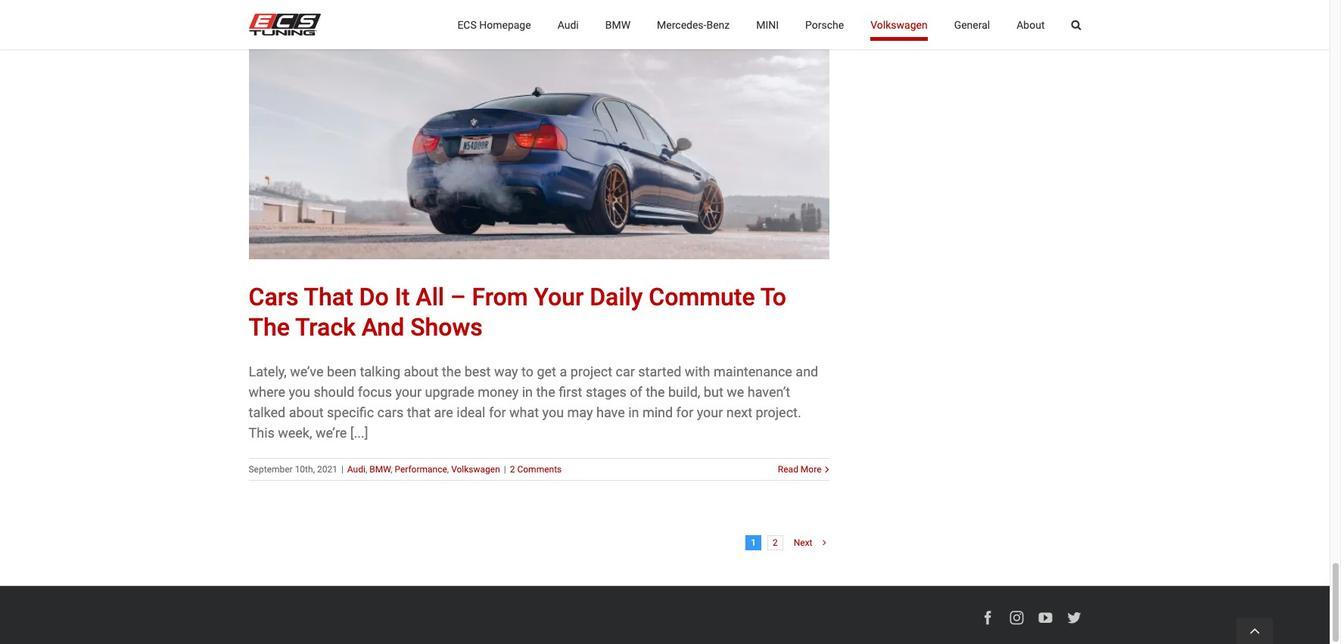 Task type: locate. For each thing, give the bounding box(es) containing it.
0 vertical spatial in
[[522, 385, 533, 401]]

audi
[[558, 19, 579, 31], [347, 465, 366, 476]]

shows
[[410, 314, 483, 342]]

we've
[[290, 364, 323, 380]]

first
[[559, 385, 582, 401]]

2
[[510, 465, 515, 476], [773, 538, 778, 549]]

1 horizontal spatial you
[[542, 405, 564, 421]]

the up upgrade
[[442, 364, 461, 380]]

0 vertical spatial audi link
[[558, 0, 579, 49]]

the right of
[[646, 385, 665, 401]]

1 vertical spatial about
[[289, 405, 324, 421]]

1 horizontal spatial 2
[[773, 538, 778, 549]]

september
[[249, 465, 293, 476]]

1 vertical spatial bmw
[[370, 465, 391, 476]]

you
[[289, 385, 310, 401], [542, 405, 564, 421]]

your up that
[[395, 385, 422, 401]]

audi link right homepage
[[558, 0, 579, 49]]

1 vertical spatial volkswagen
[[451, 465, 500, 476]]

1 vertical spatial bmw link
[[370, 465, 391, 476]]

2 link
[[767, 536, 783, 551]]

talking
[[360, 364, 400, 380]]

bmw left 'performance'
[[370, 465, 391, 476]]

comments
[[517, 465, 562, 476]]

track
[[295, 314, 356, 342]]

for
[[489, 405, 506, 421], [676, 405, 693, 421]]

audi right homepage
[[558, 19, 579, 31]]

1 horizontal spatial for
[[676, 405, 693, 421]]

audi link
[[558, 0, 579, 49], [347, 465, 366, 476]]

stages
[[586, 385, 626, 401]]

volkswagen
[[871, 19, 928, 31], [451, 465, 500, 476]]

volkswagen left general "link"
[[871, 19, 928, 31]]

1 vertical spatial 2
[[773, 538, 778, 549]]

next
[[794, 538, 812, 549]]

for down money
[[489, 405, 506, 421]]

| left 2 comments link
[[504, 465, 506, 476]]

the
[[442, 364, 461, 380], [536, 385, 555, 401], [646, 385, 665, 401]]

project.
[[756, 405, 801, 421]]

0 horizontal spatial 2
[[510, 465, 515, 476]]

0 horizontal spatial volkswagen link
[[451, 465, 500, 476]]

focus
[[358, 385, 392, 401]]

ecs tuning logo image
[[249, 14, 321, 36]]

0 horizontal spatial ,
[[366, 465, 367, 476]]

the down get
[[536, 385, 555, 401]]

1 horizontal spatial audi link
[[558, 0, 579, 49]]

1 vertical spatial audi
[[347, 465, 366, 476]]

maintenance
[[714, 364, 792, 380]]

2 right 1
[[773, 538, 778, 549]]

0 horizontal spatial |
[[341, 465, 344, 476]]

are
[[434, 405, 453, 421]]

cars that do it all – from your daily commute to the track and shows
[[249, 283, 786, 342]]

, down are in the left of the page
[[447, 465, 449, 476]]

1 horizontal spatial audi
[[558, 19, 579, 31]]

| right 2021
[[341, 465, 344, 476]]

1
[[751, 538, 756, 549]]

0 vertical spatial you
[[289, 385, 310, 401]]

1 for from the left
[[489, 405, 506, 421]]

0 horizontal spatial you
[[289, 385, 310, 401]]

|
[[341, 465, 344, 476], [504, 465, 506, 476]]

bmw left mercedes-
[[605, 19, 631, 31]]

0 horizontal spatial about
[[289, 405, 324, 421]]

–
[[450, 283, 466, 312]]

more
[[801, 465, 822, 476]]

a
[[560, 364, 567, 380]]

0 horizontal spatial your
[[395, 385, 422, 401]]

cars that do it all – from your daily commute to the track and shows link
[[249, 283, 786, 342]]

read more
[[778, 465, 822, 476]]

0 vertical spatial bmw link
[[605, 0, 631, 49]]

audi link right 2021
[[347, 465, 366, 476]]

ecs
[[457, 19, 477, 31]]

next link
[[789, 531, 817, 557]]

general link
[[954, 0, 990, 49]]

lately,
[[249, 364, 287, 380]]

cars
[[249, 283, 299, 312]]

0 horizontal spatial volkswagen
[[451, 465, 500, 476]]

bmw link left 'performance'
[[370, 465, 391, 476]]

1 horizontal spatial volkswagen
[[871, 19, 928, 31]]

0 vertical spatial volkswagen
[[871, 19, 928, 31]]

2021
[[317, 465, 337, 476]]

volkswagen link left general "link"
[[871, 0, 928, 49]]

you down we've
[[289, 385, 310, 401]]

may
[[567, 405, 593, 421]]

1 horizontal spatial |
[[504, 465, 506, 476]]

in down of
[[628, 405, 639, 421]]

0 horizontal spatial audi
[[347, 465, 366, 476]]

read
[[778, 465, 798, 476]]

about
[[404, 364, 439, 380], [289, 405, 324, 421]]

2 left comments on the left bottom of page
[[510, 465, 515, 476]]

about up upgrade
[[404, 364, 439, 380]]

1 , from the left
[[366, 465, 367, 476]]

1 vertical spatial audi link
[[347, 465, 366, 476]]

0 horizontal spatial audi link
[[347, 465, 366, 476]]

[...]
[[350, 426, 368, 442]]

talked
[[249, 405, 285, 421]]

bmw link left mercedes-
[[605, 0, 631, 49]]

volkswagen link right 'performance'
[[451, 465, 500, 476]]

,
[[366, 465, 367, 476], [391, 465, 392, 476], [447, 465, 449, 476]]

and
[[362, 314, 404, 342]]

specific
[[327, 405, 374, 421]]

build,
[[668, 385, 700, 401]]

1 | from the left
[[341, 465, 344, 476]]

0 horizontal spatial in
[[522, 385, 533, 401]]

porsche link
[[805, 0, 844, 49]]

the
[[249, 314, 290, 342]]

0 vertical spatial volkswagen link
[[871, 0, 928, 49]]

0 vertical spatial your
[[395, 385, 422, 401]]

1 vertical spatial volkswagen link
[[451, 465, 500, 476]]

for down build,
[[676, 405, 693, 421]]

2 horizontal spatial ,
[[447, 465, 449, 476]]

where
[[249, 385, 285, 401]]

1 vertical spatial in
[[628, 405, 639, 421]]

about link
[[1017, 0, 1045, 49]]

1 horizontal spatial bmw
[[605, 19, 631, 31]]

2 inside "link"
[[773, 538, 778, 549]]

in down to at bottom
[[522, 385, 533, 401]]

volkswagen right 'performance'
[[451, 465, 500, 476]]

0 horizontal spatial for
[[489, 405, 506, 421]]

bmw
[[605, 19, 631, 31], [370, 465, 391, 476]]

to
[[760, 283, 786, 312]]

, left 'performance'
[[391, 465, 392, 476]]

do
[[359, 283, 389, 312]]

1 horizontal spatial your
[[697, 405, 723, 421]]

your
[[395, 385, 422, 401], [697, 405, 723, 421]]

, down [...]
[[366, 465, 367, 476]]

all
[[416, 283, 444, 312]]

0 vertical spatial bmw
[[605, 19, 631, 31]]

porsche
[[805, 19, 844, 31]]

audi right 2021
[[347, 465, 366, 476]]

but
[[704, 385, 723, 401]]

bmw link
[[605, 0, 631, 49], [370, 465, 391, 476]]

about up week,
[[289, 405, 324, 421]]

1 horizontal spatial ,
[[391, 465, 392, 476]]

10th,
[[295, 465, 315, 476]]

you down first
[[542, 405, 564, 421]]

volkswagen link
[[871, 0, 928, 49], [451, 465, 500, 476]]

what
[[509, 405, 539, 421]]

1 horizontal spatial about
[[404, 364, 439, 380]]

your down the but
[[697, 405, 723, 421]]



Task type: describe. For each thing, give the bounding box(es) containing it.
next
[[726, 405, 752, 421]]

1 horizontal spatial volkswagen link
[[871, 0, 928, 49]]

that
[[407, 405, 431, 421]]

daily
[[590, 283, 643, 312]]

1 horizontal spatial in
[[628, 405, 639, 421]]

upgrade
[[425, 385, 474, 401]]

0 horizontal spatial bmw link
[[370, 465, 391, 476]]

have
[[596, 405, 625, 421]]

we're
[[316, 426, 347, 442]]

0 horizontal spatial the
[[442, 364, 461, 380]]

2 , from the left
[[391, 465, 392, 476]]

from
[[472, 283, 528, 312]]

0 vertical spatial audi
[[558, 19, 579, 31]]

with
[[685, 364, 710, 380]]

mercedes-benz link
[[657, 0, 730, 49]]

ideal
[[457, 405, 486, 421]]

get
[[537, 364, 556, 380]]

mini
[[756, 19, 779, 31]]

benz
[[706, 19, 730, 31]]

money
[[478, 385, 519, 401]]

mini link
[[756, 0, 779, 49]]

way
[[494, 364, 518, 380]]

car
[[616, 364, 635, 380]]

to
[[522, 364, 534, 380]]

2 | from the left
[[504, 465, 506, 476]]

that
[[304, 283, 353, 312]]

about
[[1017, 19, 1045, 31]]

1 vertical spatial you
[[542, 405, 564, 421]]

cars
[[377, 405, 404, 421]]

lately, we've been talking about the best way to get a project car started with maintenance and where you should focus your upgrade money in the first stages of the build, but we haven't talked about specific cars that are ideal for what you may have in mind for your next project. this week, we're [...]
[[249, 364, 818, 442]]

this
[[249, 426, 275, 442]]

we
[[727, 385, 744, 401]]

should
[[314, 385, 354, 401]]

general
[[954, 19, 990, 31]]

0 vertical spatial 2
[[510, 465, 515, 476]]

2 for from the left
[[676, 405, 693, 421]]

commute
[[649, 283, 755, 312]]

0 vertical spatial about
[[404, 364, 439, 380]]

and
[[796, 364, 818, 380]]

performance
[[395, 465, 447, 476]]

1 horizontal spatial the
[[536, 385, 555, 401]]

best
[[464, 364, 491, 380]]

performance link
[[395, 465, 447, 476]]

1 horizontal spatial bmw link
[[605, 0, 631, 49]]

mercedes-
[[657, 19, 706, 31]]

homepage
[[479, 19, 531, 31]]

ecs homepage
[[457, 19, 531, 31]]

0 horizontal spatial bmw
[[370, 465, 391, 476]]

ecs homepage link
[[457, 0, 531, 49]]

september 10th, 2021 | audi , bmw , performance , volkswagen | 2 comments
[[249, 465, 562, 476]]

been
[[327, 364, 356, 380]]

mercedes-benz
[[657, 19, 730, 31]]

cars that do it all – from your daily commute to the track and shows image
[[249, 24, 829, 260]]

project
[[570, 364, 612, 380]]

your
[[534, 283, 584, 312]]

week,
[[278, 426, 312, 442]]

2 comments link
[[510, 465, 562, 476]]

mind
[[643, 405, 673, 421]]

started
[[638, 364, 681, 380]]

1 vertical spatial your
[[697, 405, 723, 421]]

it
[[395, 283, 410, 312]]

haven't
[[748, 385, 790, 401]]

of
[[630, 385, 642, 401]]

2 horizontal spatial the
[[646, 385, 665, 401]]

read more link
[[778, 464, 822, 477]]

3 , from the left
[[447, 465, 449, 476]]



Task type: vqa. For each thing, say whether or not it's contained in the screenshot.
have at bottom
yes



